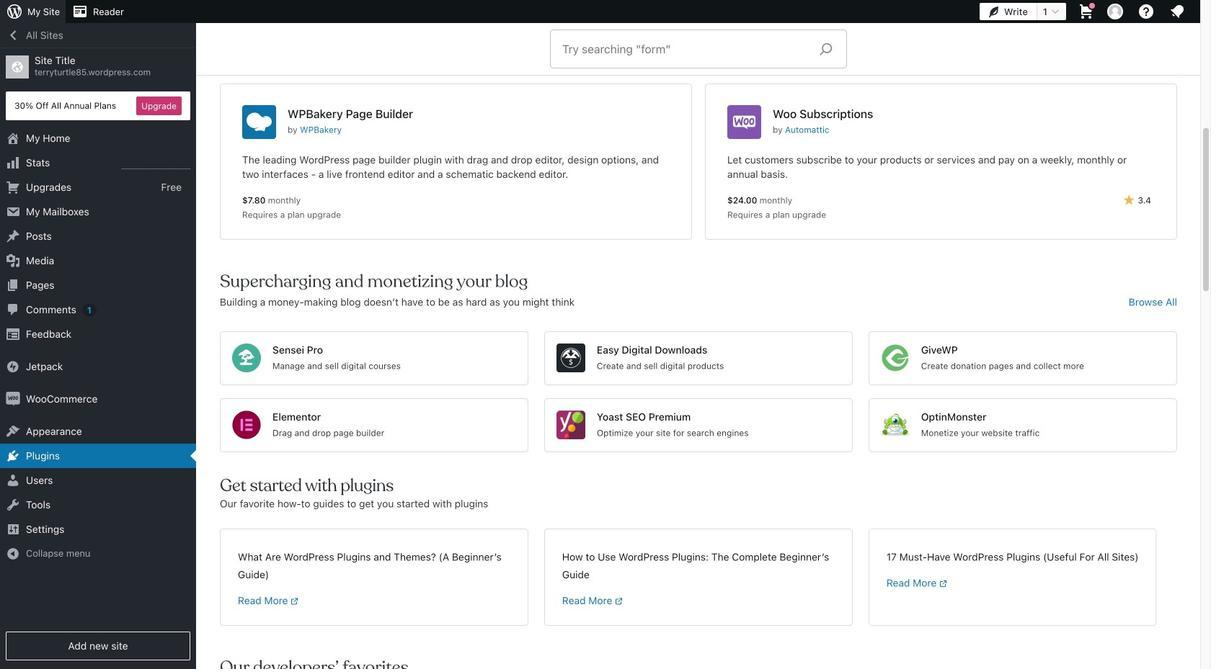 Task type: describe. For each thing, give the bounding box(es) containing it.
Search search field
[[562, 30, 808, 68]]

open search image
[[808, 39, 844, 59]]

highest hourly views 0 image
[[122, 160, 190, 169]]



Task type: vqa. For each thing, say whether or not it's contained in the screenshot.
"help" icon
yes



Task type: locate. For each thing, give the bounding box(es) containing it.
0 vertical spatial img image
[[6, 360, 20, 374]]

1 img image from the top
[[6, 360, 20, 374]]

my shopping cart image
[[1078, 3, 1095, 20]]

manage your notifications image
[[1169, 3, 1186, 20]]

plugin icon image
[[242, 105, 276, 139], [727, 105, 761, 139], [232, 344, 261, 373], [557, 344, 585, 373], [881, 344, 910, 373], [232, 411, 261, 440], [557, 411, 585, 440], [881, 411, 910, 440]]

2 img image from the top
[[6, 392, 20, 407]]

my profile image
[[1107, 4, 1123, 19]]

None search field
[[551, 30, 846, 68]]

img image
[[6, 360, 20, 374], [6, 392, 20, 407]]

1 vertical spatial img image
[[6, 392, 20, 407]]

help image
[[1138, 3, 1155, 20]]



